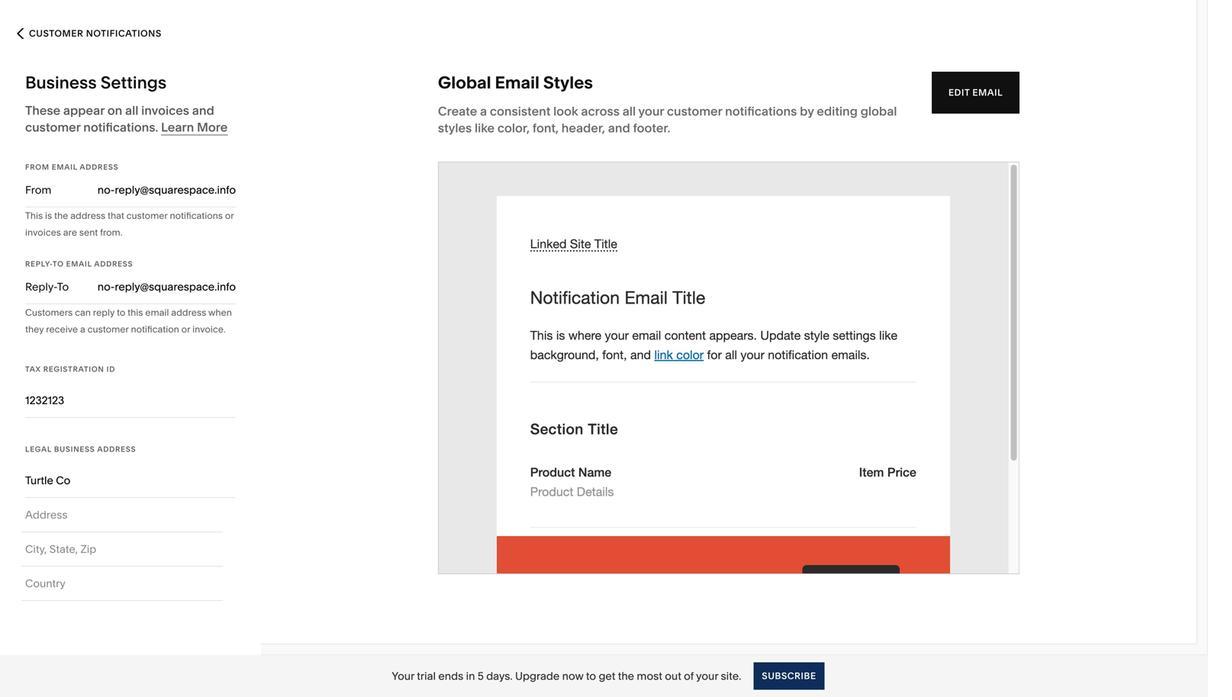 Task type: vqa. For each thing, say whether or not it's contained in the screenshot.
all inside These appear on all invoices and customer notifications.
yes



Task type: locate. For each thing, give the bounding box(es) containing it.
from for from
[[25, 184, 51, 197]]

editing
[[817, 104, 858, 119]]

1 vertical spatial business
[[54, 445, 95, 454]]

1 horizontal spatial address
[[171, 307, 206, 318]]

invoices down is
[[25, 227, 61, 238]]

0 vertical spatial reply-
[[25, 260, 53, 269]]

to left the this
[[117, 307, 125, 318]]

days.
[[487, 670, 513, 683]]

address down the from.
[[94, 260, 133, 269]]

0 horizontal spatial a
[[80, 324, 85, 335]]

address up sent
[[70, 210, 105, 221]]

1 from from the top
[[25, 163, 49, 172]]

1 horizontal spatial to
[[117, 307, 125, 318]]

1 horizontal spatial your
[[696, 670, 719, 683]]

from email address
[[25, 163, 119, 172]]

0 vertical spatial and
[[192, 103, 214, 118]]

this
[[128, 307, 143, 318]]

invoices up learn
[[141, 103, 189, 118]]

to
[[53, 260, 64, 269], [117, 307, 125, 318], [586, 670, 596, 683]]

email up is
[[52, 163, 78, 172]]

business
[[25, 72, 97, 93], [54, 445, 95, 454]]

the right is
[[54, 210, 68, 221]]

0 horizontal spatial or
[[181, 324, 190, 335]]

0 vertical spatial the
[[54, 210, 68, 221]]

1 reply- from the top
[[25, 260, 53, 269]]

no-reply@squarespace.info email field up email
[[77, 279, 236, 295]]

consistent
[[490, 104, 551, 119]]

0 vertical spatial business
[[25, 72, 97, 93]]

0 horizontal spatial to
[[53, 260, 64, 269]]

global
[[438, 72, 491, 93]]

0 vertical spatial address
[[80, 163, 119, 172]]

reply-to email address
[[25, 260, 133, 269]]

look
[[554, 104, 578, 119]]

1 horizontal spatial notifications
[[725, 104, 797, 119]]

customer down reply
[[88, 324, 129, 335]]

legal business address
[[25, 445, 136, 454]]

reply-
[[25, 260, 53, 269], [25, 281, 57, 294]]

1 vertical spatial to
[[117, 307, 125, 318]]

reply- up customers
[[25, 281, 57, 294]]

notifications inside the global email styles edit email create a consistent look across all your customer notifications by editing global styles like color, font, header, and footer.
[[725, 104, 797, 119]]

and inside the global email styles edit email create a consistent look across all your customer notifications by editing global styles like color, font, header, and footer.
[[608, 121, 630, 136]]

a up "like"
[[480, 104, 487, 119]]

all up the footer.
[[623, 104, 636, 119]]

more
[[197, 120, 228, 135]]

business settings
[[25, 72, 167, 93]]

1 horizontal spatial invoices
[[141, 103, 189, 118]]

1 horizontal spatial a
[[480, 104, 487, 119]]

email
[[495, 72, 540, 93], [973, 87, 1003, 98], [52, 163, 78, 172], [66, 260, 92, 269]]

global email styles edit email create a consistent look across all your customer notifications by editing global styles like color, font, header, and footer.
[[438, 72, 1003, 136]]

reply- up the "reply-to" on the top left of page
[[25, 260, 53, 269]]

customer up the footer.
[[667, 104, 723, 119]]

0 vertical spatial from
[[25, 163, 49, 172]]

0 vertical spatial or
[[225, 210, 234, 221]]

notifications
[[725, 104, 797, 119], [170, 210, 223, 221]]

all
[[125, 103, 138, 118], [623, 104, 636, 119]]

across
[[581, 104, 620, 119]]

learn more link
[[161, 120, 228, 136]]

1 vertical spatial reply-
[[25, 281, 57, 294]]

0 vertical spatial address
[[70, 210, 105, 221]]

customer inside this is the address that customer notifications or invoices are sent from.
[[126, 210, 168, 221]]

business up the these
[[25, 72, 97, 93]]

notification
[[131, 324, 179, 335]]

reply- for to
[[25, 260, 53, 269]]

trial
[[417, 670, 436, 683]]

these
[[25, 103, 60, 118]]

address up business name field
[[97, 445, 136, 454]]

0 horizontal spatial address
[[70, 210, 105, 221]]

1 horizontal spatial all
[[623, 104, 636, 119]]

1 vertical spatial no-reply@squarespace.info email field
[[77, 279, 236, 295]]

1 vertical spatial and
[[608, 121, 630, 136]]

and down across
[[608, 121, 630, 136]]

upgrade
[[515, 670, 560, 683]]

or inside customers can reply to this email address when they receive a customer notification or invoice.
[[181, 324, 190, 335]]

a
[[480, 104, 487, 119], [80, 324, 85, 335]]

0 vertical spatial a
[[480, 104, 487, 119]]

address for email
[[80, 163, 119, 172]]

all inside the global email styles edit email create a consistent look across all your customer notifications by editing global styles like color, font, header, and footer.
[[623, 104, 636, 119]]

business right 'legal'
[[54, 445, 95, 454]]

your up the footer.
[[639, 104, 664, 119]]

and
[[192, 103, 214, 118], [608, 121, 630, 136]]

in
[[466, 670, 475, 683]]

0 horizontal spatial the
[[54, 210, 68, 221]]

your right of
[[696, 670, 719, 683]]

reply
[[93, 307, 115, 318]]

customer
[[667, 104, 723, 119], [25, 120, 81, 135], [126, 210, 168, 221], [88, 324, 129, 335]]

1 vertical spatial invoices
[[25, 227, 61, 238]]

address for business
[[97, 445, 136, 454]]

this is the address that customer notifications or invoices are sent from.
[[25, 210, 234, 238]]

0 horizontal spatial and
[[192, 103, 214, 118]]

from
[[25, 163, 49, 172], [25, 184, 51, 197]]

and up learn more at the left of page
[[192, 103, 214, 118]]

no-reply@squarespace.info email field up this is the address that customer notifications or invoices are sent from.
[[60, 182, 236, 199]]

to up "to"
[[53, 260, 64, 269]]

reply- for to
[[25, 281, 57, 294]]

address
[[80, 163, 119, 172], [94, 260, 133, 269], [97, 445, 136, 454]]

can
[[75, 307, 91, 318]]

1 horizontal spatial or
[[225, 210, 234, 221]]

are
[[63, 227, 77, 238]]

your
[[392, 670, 415, 683]]

0 horizontal spatial all
[[125, 103, 138, 118]]

address down notifications.
[[80, 163, 119, 172]]

1 vertical spatial from
[[25, 184, 51, 197]]

1 horizontal spatial and
[[608, 121, 630, 136]]

address
[[70, 210, 105, 221], [171, 307, 206, 318]]

invoices
[[141, 103, 189, 118], [25, 227, 61, 238]]

1 vertical spatial the
[[618, 670, 635, 683]]

City, State, Zip text field
[[25, 533, 219, 567]]

1 vertical spatial or
[[181, 324, 190, 335]]

on
[[107, 103, 122, 118]]

customer inside the global email styles edit email create a consistent look across all your customer notifications by editing global styles like color, font, header, and footer.
[[667, 104, 723, 119]]

or
[[225, 210, 234, 221], [181, 324, 190, 335]]

1 vertical spatial a
[[80, 324, 85, 335]]

edit
[[949, 87, 970, 98]]

email right edit on the top right of the page
[[973, 87, 1003, 98]]

reply-to
[[25, 281, 69, 294]]

these appear on all invoices and customer notifications.
[[25, 103, 214, 135]]

0 horizontal spatial your
[[639, 104, 664, 119]]

address up invoice.
[[171, 307, 206, 318]]

the right get
[[618, 670, 635, 683]]

1 vertical spatial notifications
[[170, 210, 223, 221]]

0 vertical spatial invoices
[[141, 103, 189, 118]]

customer right "that"
[[126, 210, 168, 221]]

styles
[[544, 72, 593, 93]]

0 vertical spatial your
[[639, 104, 664, 119]]

2 reply- from the top
[[25, 281, 57, 294]]

a down can
[[80, 324, 85, 335]]

0 vertical spatial notifications
[[725, 104, 797, 119]]

0 horizontal spatial notifications
[[170, 210, 223, 221]]

your trial ends in 5 days. upgrade now to get the most out of your site.
[[392, 670, 742, 683]]

1 horizontal spatial the
[[618, 670, 635, 683]]

no-reply@squarespace.info email field
[[60, 182, 236, 199], [77, 279, 236, 295]]

this
[[25, 210, 43, 221]]

that
[[108, 210, 124, 221]]

0 horizontal spatial invoices
[[25, 227, 61, 238]]

2 from from the top
[[25, 184, 51, 197]]

to left get
[[586, 670, 596, 683]]

1 vertical spatial address
[[94, 260, 133, 269]]

all right on
[[125, 103, 138, 118]]

your
[[639, 104, 664, 119], [696, 670, 719, 683]]

font,
[[533, 121, 559, 136]]

2 horizontal spatial to
[[586, 670, 596, 683]]

notifications
[[86, 28, 162, 39]]

customer down the these
[[25, 120, 81, 135]]

create
[[438, 104, 477, 119]]

1 vertical spatial address
[[171, 307, 206, 318]]

2 vertical spatial address
[[97, 445, 136, 454]]

the
[[54, 210, 68, 221], [618, 670, 635, 683]]

0 vertical spatial no-reply@squarespace.info email field
[[60, 182, 236, 199]]



Task type: describe. For each thing, give the bounding box(es) containing it.
customers can reply to this email address when they receive a customer notification or invoice.
[[25, 307, 232, 335]]

to inside customers can reply to this email address when they receive a customer notification or invoice.
[[117, 307, 125, 318]]

customer notifications button
[[0, 17, 178, 50]]

to
[[57, 281, 69, 294]]

0 vertical spatial to
[[53, 260, 64, 269]]

no-reply@squarespace.info email field for reply-to
[[77, 279, 236, 295]]

from for from email address
[[25, 163, 49, 172]]

a inside the global email styles edit email create a consistent look across all your customer notifications by editing global styles like color, font, header, and footer.
[[480, 104, 487, 119]]

color,
[[498, 121, 530, 136]]

5
[[478, 670, 484, 683]]

global
[[861, 104, 897, 119]]

receive
[[46, 324, 78, 335]]

Business Name field
[[25, 473, 236, 489]]

sent
[[79, 227, 98, 238]]

notifications inside this is the address that customer notifications or invoices are sent from.
[[170, 210, 223, 221]]

customer inside these appear on all invoices and customer notifications.
[[25, 120, 81, 135]]

2 vertical spatial to
[[586, 670, 596, 683]]

subscribe button
[[754, 663, 825, 691]]

Country text field
[[25, 567, 219, 601]]

the inside this is the address that customer notifications or invoices are sent from.
[[54, 210, 68, 221]]

site.
[[721, 670, 742, 683]]

ends
[[439, 670, 464, 683]]

customer
[[29, 28, 84, 39]]

footer.
[[633, 121, 671, 136]]

when
[[208, 307, 232, 318]]

or inside this is the address that customer notifications or invoices are sent from.
[[225, 210, 234, 221]]

most
[[637, 670, 663, 683]]

like
[[475, 121, 495, 136]]

customer notifications
[[29, 28, 162, 39]]

learn more
[[161, 120, 228, 135]]

they
[[25, 324, 44, 335]]

subscribe
[[762, 671, 817, 682]]

tax registration id
[[25, 365, 115, 374]]

Address text field
[[25, 499, 219, 532]]

email
[[145, 307, 169, 318]]

customer inside customers can reply to this email address when they receive a customer notification or invoice.
[[88, 324, 129, 335]]

tax
[[25, 365, 41, 374]]

now
[[562, 670, 584, 683]]

get
[[599, 670, 616, 683]]

Tax Registration ID field
[[25, 392, 236, 409]]

out
[[665, 670, 682, 683]]

by
[[800, 104, 814, 119]]

and inside these appear on all invoices and customer notifications.
[[192, 103, 214, 118]]

a inside customers can reply to this email address when they receive a customer notification or invoice.
[[80, 324, 85, 335]]

invoices inside these appear on all invoices and customer notifications.
[[141, 103, 189, 118]]

no-reply@squarespace.info email field for from
[[60, 182, 236, 199]]

from.
[[100, 227, 123, 238]]

learn
[[161, 120, 194, 135]]

of
[[684, 670, 694, 683]]

address inside customers can reply to this email address when they receive a customer notification or invoice.
[[171, 307, 206, 318]]

customers
[[25, 307, 73, 318]]

legal
[[25, 445, 52, 454]]

is
[[45, 210, 52, 221]]

header,
[[562, 121, 605, 136]]

email up consistent
[[495, 72, 540, 93]]

your inside the global email styles edit email create a consistent look across all your customer notifications by editing global styles like color, font, header, and footer.
[[639, 104, 664, 119]]

address inside this is the address that customer notifications or invoices are sent from.
[[70, 210, 105, 221]]

notifications.
[[83, 120, 158, 135]]

edit email button
[[932, 72, 1020, 114]]

id
[[107, 365, 115, 374]]

registration
[[43, 365, 104, 374]]

1 vertical spatial your
[[696, 670, 719, 683]]

invoices inside this is the address that customer notifications or invoices are sent from.
[[25, 227, 61, 238]]

all inside these appear on all invoices and customer notifications.
[[125, 103, 138, 118]]

invoice.
[[192, 324, 226, 335]]

styles
[[438, 121, 472, 136]]

settings
[[101, 72, 167, 93]]

email up "to"
[[66, 260, 92, 269]]

appear
[[63, 103, 105, 118]]



